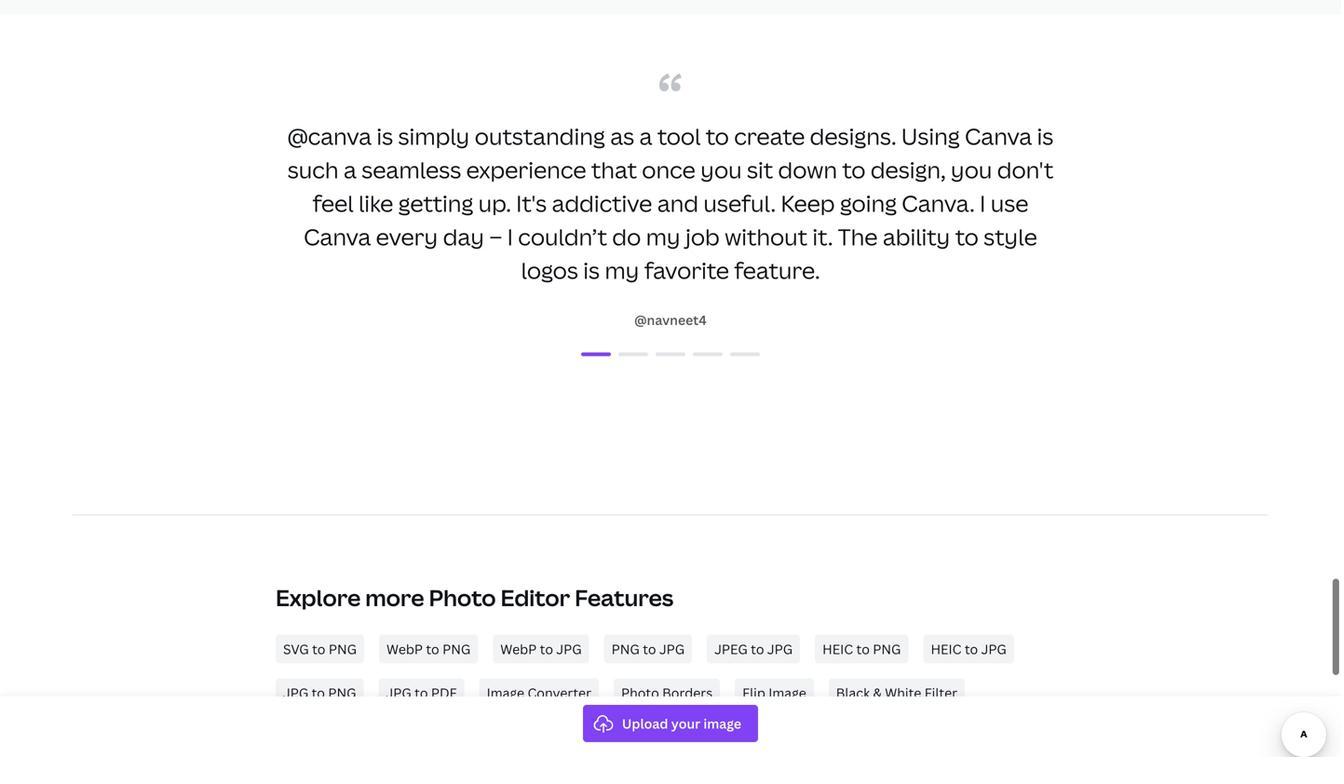 Task type: describe. For each thing, give the bounding box(es) containing it.
1 vertical spatial my
[[605, 255, 639, 285]]

1 horizontal spatial is
[[583, 255, 600, 285]]

design,
[[871, 154, 946, 185]]

jpg for webp to jpg
[[556, 640, 582, 658]]

to for webp to png
[[426, 640, 439, 658]]

flip image link
[[735, 679, 814, 707]]

to for webp to jpg
[[540, 640, 553, 658]]

circle crop link
[[511, 722, 596, 751]]

@navneet4
[[634, 311, 707, 329]]

@canva
[[288, 121, 372, 151]]

jpg to png link
[[276, 679, 364, 707]]

0 vertical spatial my
[[646, 222, 681, 252]]

1 you from the left
[[701, 154, 742, 185]]

webp to jpg link
[[493, 635, 589, 664]]

sit
[[747, 154, 773, 185]]

webp for webp to png
[[387, 640, 423, 658]]

simply
[[398, 121, 470, 151]]

as
[[610, 121, 634, 151]]

combine image
[[742, 728, 839, 746]]

@spotondomain image
[[618, 352, 648, 356]]

to for heic to jpg
[[965, 640, 978, 658]]

that
[[591, 154, 637, 185]]

2 you from the left
[[951, 154, 992, 185]]

style
[[984, 222, 1037, 252]]

webp to jpg
[[500, 640, 582, 658]]

flip image
[[742, 684, 806, 702]]

png for heic to png
[[873, 640, 901, 658]]

it.
[[812, 222, 833, 252]]

image for combine
[[801, 728, 839, 746]]

filter
[[925, 684, 957, 702]]

seamless
[[362, 154, 461, 185]]

png to jpg
[[612, 640, 685, 658]]

feel
[[313, 188, 354, 218]]

select a quotation tab list
[[279, 343, 1062, 365]]

heic for heic to jpg
[[931, 640, 962, 658]]

@mahimagirdhar image
[[730, 352, 760, 356]]

to for jpg to png
[[312, 684, 325, 702]]

photomontage link
[[611, 722, 719, 751]]

converter
[[528, 684, 591, 702]]

pdf
[[431, 684, 457, 702]]

png for svg to png
[[329, 640, 357, 658]]

don't
[[997, 154, 1054, 185]]

white
[[885, 684, 921, 702]]

0 vertical spatial photo
[[429, 582, 496, 613]]

jpg to pdf
[[386, 684, 457, 702]]

1 horizontal spatial a
[[639, 121, 652, 151]]

every
[[376, 222, 438, 252]]

explore more photo editor features
[[276, 582, 674, 613]]

create
[[734, 121, 805, 151]]

&
[[873, 684, 882, 702]]

combine
[[742, 728, 798, 746]]

down
[[778, 154, 837, 185]]

more
[[365, 582, 424, 613]]

jpg to png
[[283, 684, 356, 702]]

1 vertical spatial photo
[[621, 684, 659, 702]]

explore
[[276, 582, 361, 613]]

day
[[443, 222, 484, 252]]

editor
[[501, 582, 570, 613]]

jpg to pdf link
[[379, 679, 464, 707]]

to for jpg to pdf
[[415, 684, 428, 702]]

black & white filter link
[[829, 679, 965, 707]]

@curlyfrosista image
[[693, 352, 723, 356]]

jpg for png to jpg
[[659, 640, 685, 658]]

2 horizontal spatial is
[[1037, 121, 1054, 151]]

@igchef_andrewb image
[[656, 352, 685, 356]]

quotation mark image
[[659, 73, 682, 92]]

svg to png link
[[276, 635, 364, 664]]

using
[[901, 121, 960, 151]]

png to jpg link
[[604, 635, 692, 664]]

tool
[[657, 121, 701, 151]]

circle crop
[[518, 728, 589, 746]]

heic for heic to png
[[822, 640, 853, 658]]

job
[[686, 222, 720, 252]]

keep
[[781, 188, 835, 218]]

image converter link
[[479, 679, 599, 707]]

crop
[[558, 728, 589, 746]]

combine image link
[[734, 722, 847, 751]]

favorite
[[644, 255, 729, 285]]

features
[[575, 582, 674, 613]]

to for jpeg to jpg
[[751, 640, 764, 658]]

photo borders
[[621, 684, 713, 702]]

the
[[838, 222, 878, 252]]

to for png to jpg
[[643, 640, 656, 658]]

photo borders link
[[614, 679, 720, 707]]

heic to jpg
[[931, 640, 1007, 658]]

webp to png
[[387, 640, 471, 658]]

@canva is simply outstanding as a tool to create designs. using canva is such a seamless experience that once you sit down to design, you don't feel like getting up. it's addictive and useful. keep going canva. i use canva every day – i couldn't do my job without it. the ability to style logos is my favorite feature.
[[288, 121, 1054, 285]]

jpg for jpeg to jpg
[[767, 640, 793, 658]]

couldn't
[[518, 222, 607, 252]]

photomontage
[[618, 728, 712, 746]]

heic to jpg link
[[923, 635, 1014, 664]]

canva.
[[902, 188, 975, 218]]



Task type: locate. For each thing, give the bounding box(es) containing it.
you up canva.
[[951, 154, 992, 185]]

to for svg to png
[[312, 640, 325, 658]]

jpeg to jpg link
[[707, 635, 800, 664]]

webp to png link
[[379, 635, 478, 664]]

1 webp from the left
[[387, 640, 423, 658]]

is right 'logos'
[[583, 255, 600, 285]]

to inside 'link'
[[751, 640, 764, 658]]

1 vertical spatial a
[[344, 154, 357, 185]]

outstanding
[[475, 121, 605, 151]]

borders
[[662, 684, 713, 702]]

i left use
[[980, 188, 986, 218]]

designs.
[[810, 121, 896, 151]]

to for heic to png
[[856, 640, 870, 658]]

jpg inside "link"
[[283, 684, 308, 702]]

webp for webp to jpg
[[500, 640, 537, 658]]

@navneet4 image
[[581, 352, 611, 356]]

heic inside heic to png link
[[822, 640, 853, 658]]

i
[[980, 188, 986, 218], [507, 222, 513, 252]]

png right svg
[[329, 640, 357, 658]]

png
[[329, 640, 357, 658], [442, 640, 471, 658], [612, 640, 640, 658], [873, 640, 901, 658], [328, 684, 356, 702]]

black & white filter
[[836, 684, 957, 702]]

png inside "link"
[[328, 684, 356, 702]]

jpg
[[556, 640, 582, 658], [659, 640, 685, 658], [767, 640, 793, 658], [981, 640, 1007, 658], [283, 684, 308, 702], [386, 684, 411, 702]]

a right as
[[639, 121, 652, 151]]

canva up don't
[[965, 121, 1032, 151]]

png down "features"
[[612, 640, 640, 658]]

getting
[[398, 188, 473, 218]]

heic up filter in the bottom of the page
[[931, 640, 962, 658]]

a
[[639, 121, 652, 151], [344, 154, 357, 185]]

1 horizontal spatial you
[[951, 154, 992, 185]]

image right flip
[[769, 684, 806, 702]]

you up useful. on the right top of page
[[701, 154, 742, 185]]

png for jpg to png
[[328, 684, 356, 702]]

png for webp to png
[[442, 640, 471, 658]]

use
[[991, 188, 1029, 218]]

0 horizontal spatial i
[[507, 222, 513, 252]]

0 horizontal spatial canva
[[304, 222, 371, 252]]

experience
[[466, 154, 586, 185]]

webp up image converter
[[500, 640, 537, 658]]

and
[[657, 188, 699, 218]]

heic
[[822, 640, 853, 658], [931, 640, 962, 658]]

photo down png to jpg link
[[621, 684, 659, 702]]

svg to png
[[283, 640, 357, 658]]

0 horizontal spatial is
[[377, 121, 393, 151]]

jpg for heic to jpg
[[981, 640, 1007, 658]]

you
[[701, 154, 742, 185], [951, 154, 992, 185]]

photo up webp to png
[[429, 582, 496, 613]]

image up circle
[[487, 684, 524, 702]]

to
[[706, 121, 729, 151], [842, 154, 866, 185], [955, 222, 979, 252], [312, 640, 325, 658], [426, 640, 439, 658], [540, 640, 553, 658], [643, 640, 656, 658], [751, 640, 764, 658], [856, 640, 870, 658], [965, 640, 978, 658], [312, 684, 325, 702], [415, 684, 428, 702]]

to inside "link"
[[312, 684, 325, 702]]

ability
[[883, 222, 950, 252]]

i right –
[[507, 222, 513, 252]]

svg
[[283, 640, 309, 658]]

png up the pdf
[[442, 640, 471, 658]]

flip
[[742, 684, 765, 702]]

image for flip
[[769, 684, 806, 702]]

0 horizontal spatial my
[[605, 255, 639, 285]]

jpeg to jpg
[[714, 640, 793, 658]]

useful.
[[704, 188, 776, 218]]

do
[[612, 222, 641, 252]]

such
[[288, 154, 339, 185]]

0 horizontal spatial heic
[[822, 640, 853, 658]]

black
[[836, 684, 870, 702]]

0 horizontal spatial photo
[[429, 582, 496, 613]]

png up &
[[873, 640, 901, 658]]

webp up jpg to pdf
[[387, 640, 423, 658]]

0 horizontal spatial a
[[344, 154, 357, 185]]

2 heic from the left
[[931, 640, 962, 658]]

my
[[646, 222, 681, 252], [605, 255, 639, 285]]

once
[[642, 154, 696, 185]]

1 vertical spatial canva
[[304, 222, 371, 252]]

canva
[[965, 121, 1032, 151], [304, 222, 371, 252]]

my down "and"
[[646, 222, 681, 252]]

–
[[489, 222, 502, 252]]

addictive
[[552, 188, 652, 218]]

going
[[840, 188, 897, 218]]

1 vertical spatial i
[[507, 222, 513, 252]]

1 heic from the left
[[822, 640, 853, 658]]

feature.
[[734, 255, 820, 285]]

1 horizontal spatial heic
[[931, 640, 962, 658]]

image converter
[[487, 684, 591, 702]]

image right combine
[[801, 728, 839, 746]]

heic to png link
[[815, 635, 908, 664]]

0 horizontal spatial webp
[[387, 640, 423, 658]]

it's
[[516, 188, 547, 218]]

logos
[[521, 255, 578, 285]]

is
[[377, 121, 393, 151], [1037, 121, 1054, 151], [583, 255, 600, 285]]

1 horizontal spatial my
[[646, 222, 681, 252]]

photo
[[429, 582, 496, 613], [621, 684, 659, 702]]

heic up black
[[822, 640, 853, 658]]

up.
[[478, 188, 511, 218]]

heic to png
[[822, 640, 901, 658]]

my down do
[[605, 255, 639, 285]]

webp
[[387, 640, 423, 658], [500, 640, 537, 658]]

0 horizontal spatial you
[[701, 154, 742, 185]]

1 horizontal spatial canva
[[965, 121, 1032, 151]]

0 vertical spatial i
[[980, 188, 986, 218]]

canva down feel on the left of the page
[[304, 222, 371, 252]]

image
[[487, 684, 524, 702], [769, 684, 806, 702], [801, 728, 839, 746]]

1 horizontal spatial webp
[[500, 640, 537, 658]]

1 horizontal spatial photo
[[621, 684, 659, 702]]

0 vertical spatial canva
[[965, 121, 1032, 151]]

like
[[359, 188, 393, 218]]

without
[[725, 222, 807, 252]]

0 vertical spatial a
[[639, 121, 652, 151]]

jpeg
[[714, 640, 748, 658]]

1 horizontal spatial i
[[980, 188, 986, 218]]

is up seamless
[[377, 121, 393, 151]]

circle
[[518, 728, 554, 746]]

a right such
[[344, 154, 357, 185]]

2 webp from the left
[[500, 640, 537, 658]]

is up don't
[[1037, 121, 1054, 151]]

jpg inside 'link'
[[767, 640, 793, 658]]

png down svg to png link
[[328, 684, 356, 702]]



Task type: vqa. For each thing, say whether or not it's contained in the screenshot.
free
no



